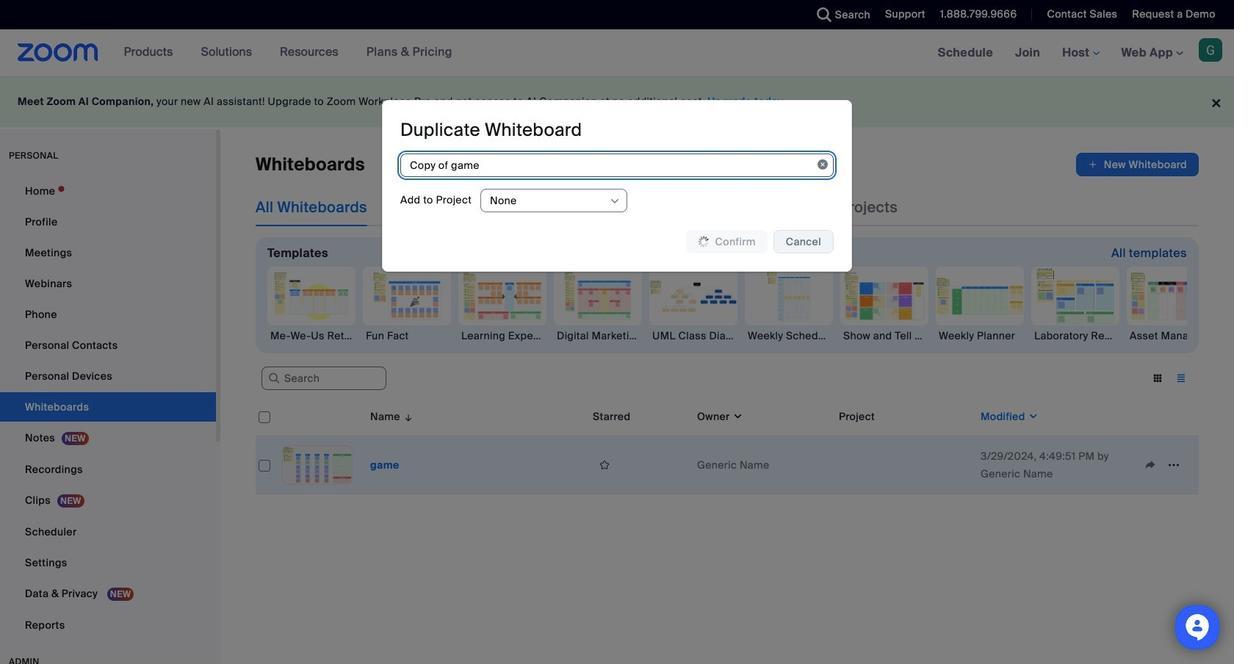 Task type: describe. For each thing, give the bounding box(es) containing it.
Search text field
[[262, 367, 386, 390]]

personal menu menu
[[0, 176, 216, 641]]

game element
[[370, 458, 399, 472]]

weekly schedule element
[[745, 328, 833, 343]]

game, modified at mar 29, 2024 by generic name, link image
[[282, 445, 353, 485]]

laboratory report element
[[1031, 328, 1120, 343]]

me-we-us retrospective element
[[267, 328, 356, 343]]

asset management element
[[1127, 328, 1215, 343]]

digital marketing canvas element
[[554, 328, 642, 343]]

thumbnail of game image
[[283, 446, 352, 484]]



Task type: vqa. For each thing, say whether or not it's contained in the screenshot.
Digital Marketing Canvas element
yes



Task type: locate. For each thing, give the bounding box(es) containing it.
grid mode, not selected image
[[1146, 372, 1170, 385]]

banner
[[0, 29, 1234, 77]]

cell
[[833, 436, 975, 494]]

Whiteboard Title text field
[[400, 153, 834, 177]]

tabs of all whiteboard page tab list
[[256, 188, 898, 226]]

heading
[[400, 118, 582, 141]]

weekly planner element
[[936, 328, 1024, 343]]

fun fact element
[[363, 328, 451, 343]]

meetings navigation
[[927, 29, 1234, 77]]

uml class diagram element
[[649, 328, 738, 343]]

application
[[1076, 153, 1199, 176], [256, 397, 1199, 494], [593, 454, 685, 476]]

dialog
[[382, 100, 852, 272]]

product information navigation
[[113, 29, 463, 76]]

arrow down image
[[400, 408, 414, 425]]

list mode, selected image
[[1170, 372, 1193, 385]]

learning experience canvas element
[[458, 328, 547, 343]]

footer
[[0, 76, 1234, 127]]

show options image
[[609, 195, 621, 207]]

show and tell with a twist element
[[840, 328, 929, 343]]



